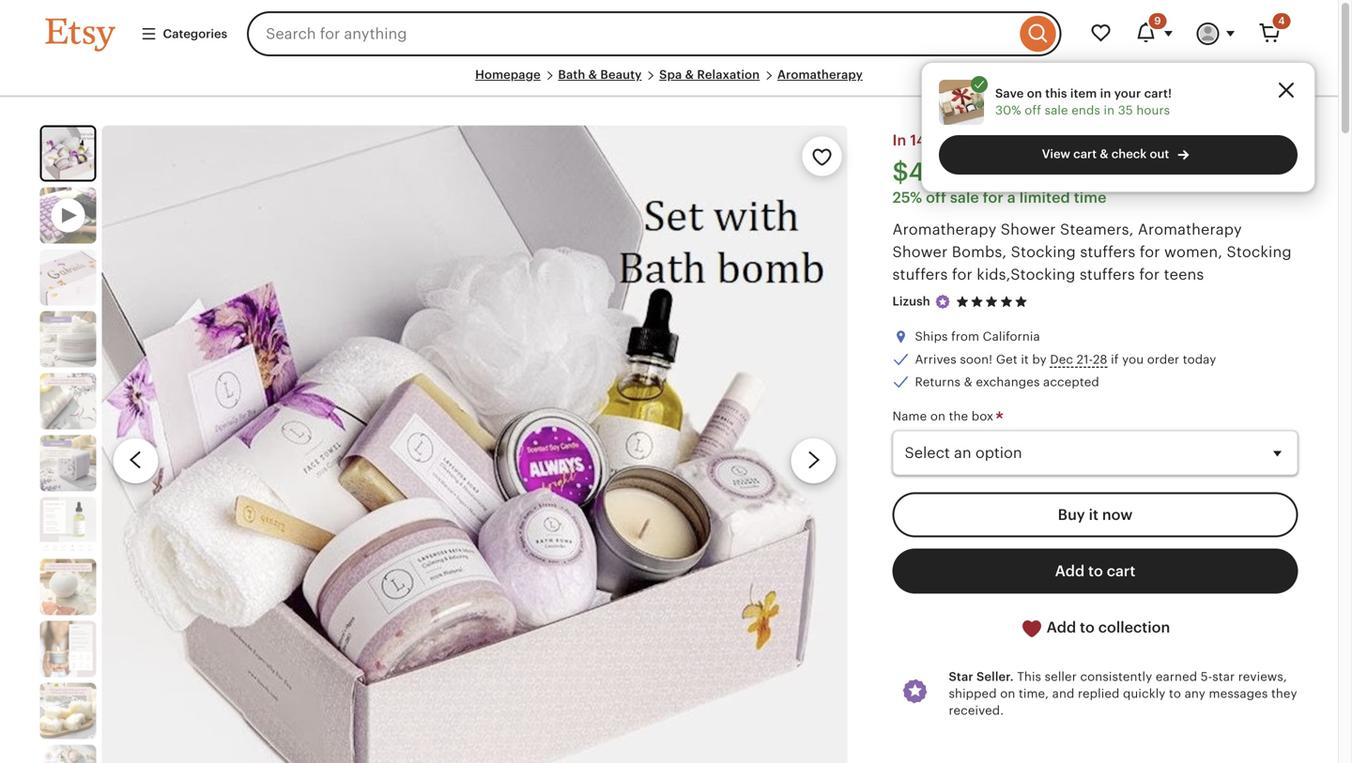 Task type: describe. For each thing, give the bounding box(es) containing it.
4
[[1278, 15, 1285, 27]]

any
[[1185, 687, 1206, 701]]

35
[[1118, 103, 1133, 117]]

buy it now button
[[892, 492, 1298, 538]]

now
[[1102, 507, 1133, 523]]

25%
[[892, 189, 922, 206]]

relaxation
[[697, 68, 760, 82]]

categories banner
[[12, 0, 1326, 68]]

star
[[949, 670, 973, 684]]

and
[[1052, 687, 1075, 701]]

women,
[[1164, 244, 1223, 261]]

lizush
[[892, 294, 930, 309]]

bath & beauty
[[558, 68, 642, 82]]

Search for anything text field
[[247, 11, 1015, 56]]

menu bar containing homepage
[[46, 68, 1292, 97]]

categories button
[[126, 17, 241, 51]]

dec
[[1050, 352, 1073, 367]]

ships
[[915, 330, 948, 344]]

in
[[892, 132, 906, 149]]

25% off sale for a limited time
[[892, 189, 1107, 206]]

order
[[1147, 352, 1179, 367]]

to inside this seller consistently earned 5-star reviews, shipped on time, and replied quickly to any messages they received.
[[1169, 687, 1181, 701]]

your
[[1114, 86, 1141, 100]]

collection
[[1098, 619, 1170, 636]]

soon! get
[[960, 352, 1018, 367]]

from
[[951, 330, 979, 344]]

beauty
[[600, 68, 642, 82]]

star_seller image
[[934, 294, 951, 311]]

consistently
[[1080, 670, 1152, 684]]

0 vertical spatial in
[[1100, 86, 1111, 100]]

returns
[[915, 375, 961, 389]]

hours
[[1136, 103, 1170, 117]]

aromatherapy shower steamers, aromatherapy shower bombs, stocking stuffers for women, stocking stuffers for kids,stocking stuffers for teens
[[892, 221, 1292, 283]]

box
[[972, 409, 994, 423]]

add to collection button
[[892, 605, 1298, 651]]

21-
[[1077, 352, 1093, 367]]

quickly
[[1123, 687, 1166, 701]]

for down bombs,
[[952, 266, 973, 283]]

view cart & check out
[[1042, 147, 1169, 161]]

to for cart
[[1088, 563, 1103, 580]]

steamers,
[[1060, 221, 1134, 238]]

this
[[1045, 86, 1067, 100]]

homepage link
[[475, 68, 541, 82]]

5-
[[1201, 670, 1212, 684]]

if
[[1111, 352, 1119, 367]]

on for name
[[930, 409, 946, 423]]

sale inside save on this item in your cart! 30% off sale ends in 35 hours
[[1045, 103, 1068, 117]]

bath
[[558, 68, 585, 82]]

on for save
[[1027, 86, 1042, 100]]

9
[[1154, 15, 1161, 27]]

save
[[995, 86, 1024, 100]]

none search field inside categories banner
[[247, 11, 1061, 56]]

off inside save on this item in your cart! 30% off sale ends in 35 hours
[[1025, 103, 1041, 117]]

& for spa & relaxation
[[685, 68, 694, 82]]

the
[[949, 409, 968, 423]]

star seller.
[[949, 670, 1014, 684]]

seller.
[[976, 670, 1014, 684]]

spa & relaxation link
[[659, 68, 760, 82]]

add for add to collection
[[1047, 619, 1076, 636]]

$46.50+
[[892, 157, 995, 186]]

ends
[[1072, 103, 1100, 117]]

0 horizontal spatial off
[[926, 189, 946, 206]]

limited
[[1019, 189, 1070, 206]]

lizush link
[[892, 294, 930, 309]]

spa
[[659, 68, 682, 82]]

to for collection
[[1080, 619, 1095, 636]]

by
[[1032, 352, 1047, 367]]

for left the a on the right of the page
[[983, 189, 1004, 206]]

$46.50+ $62.00+
[[892, 157, 1051, 186]]

it inside 'button'
[[1089, 507, 1098, 523]]

bombs,
[[952, 244, 1007, 261]]



Task type: vqa. For each thing, say whether or not it's contained in the screenshot.
right 27
no



Task type: locate. For each thing, give the bounding box(es) containing it.
0 horizontal spatial aromatherapy
[[777, 68, 863, 82]]

add up seller
[[1047, 619, 1076, 636]]

teens
[[1164, 266, 1204, 283]]

0 vertical spatial shower
[[1001, 221, 1056, 238]]

seller
[[1045, 670, 1077, 684]]

2 vertical spatial on
[[1000, 687, 1015, 701]]

spa & relaxation
[[659, 68, 760, 82]]

1 horizontal spatial stocking
[[1227, 244, 1292, 261]]

cart right view
[[1073, 147, 1097, 161]]

stocking
[[1011, 244, 1076, 261], [1227, 244, 1292, 261]]

0 vertical spatial it
[[1021, 352, 1029, 367]]

on inside this seller consistently earned 5-star reviews, shipped on time, and replied quickly to any messages they received.
[[1000, 687, 1015, 701]]

aromatherapy for aromatherapy link
[[777, 68, 863, 82]]

carts
[[930, 132, 967, 149]]

0 horizontal spatial cart
[[1073, 147, 1097, 161]]

$62.00+
[[1001, 165, 1051, 179]]

& for returns & exchanges accepted
[[964, 375, 973, 389]]

1 vertical spatial it
[[1089, 507, 1098, 523]]

time
[[1074, 189, 1107, 206]]

sale down $46.50+ $62.00+
[[950, 189, 979, 206]]

messages
[[1209, 687, 1268, 701]]

add down buy
[[1055, 563, 1085, 580]]

shower up 'lizush'
[[892, 244, 948, 261]]

1 vertical spatial in
[[1104, 103, 1115, 117]]

cart
[[1073, 147, 1097, 161], [1107, 563, 1136, 580]]

off right 30%
[[1025, 103, 1041, 117]]

1 vertical spatial on
[[930, 409, 946, 423]]

earned
[[1156, 670, 1197, 684]]

1 horizontal spatial aromatherapy
[[892, 221, 997, 238]]

replied
[[1078, 687, 1120, 701]]

received.
[[949, 704, 1004, 718]]

aromatherapy shower steamers, aromatherapy shower bombs, stocking stuffers for women, stocking stuffers for kids,stocking stuffers for teens image
[[102, 125, 847, 763], [42, 127, 94, 180], [40, 249, 96, 306], [40, 311, 96, 368], [40, 373, 96, 430], [40, 435, 96, 492], [40, 497, 96, 554], [40, 559, 96, 616], [40, 621, 96, 678], [40, 683, 96, 739]]

9 button
[[1123, 11, 1185, 56]]

in 14 carts
[[892, 132, 967, 149]]

to down earned
[[1169, 687, 1181, 701]]

to inside "button"
[[1088, 563, 1103, 580]]

aromatherapy up bombs,
[[892, 221, 997, 238]]

for left teens
[[1139, 266, 1160, 283]]

cart inside 'view cart & check out' link
[[1073, 147, 1097, 161]]

this
[[1017, 670, 1041, 684]]

name
[[892, 409, 927, 423]]

check
[[1111, 147, 1147, 161]]

aromatherapy for aromatherapy shower steamers, aromatherapy shower bombs, stocking stuffers for women, stocking stuffers for kids,stocking stuffers for teens
[[892, 221, 997, 238]]

aromatherapy up women, at the right top
[[1138, 221, 1242, 238]]

stocking right women, at the right top
[[1227, 244, 1292, 261]]

sale down this
[[1045, 103, 1068, 117]]

1 vertical spatial shower
[[892, 244, 948, 261]]

add inside "button"
[[1055, 563, 1085, 580]]

on left this
[[1027, 86, 1042, 100]]

buy it now
[[1058, 507, 1133, 523]]

they
[[1271, 687, 1297, 701]]

1 vertical spatial to
[[1080, 619, 1095, 636]]

menu bar
[[46, 68, 1292, 97]]

to
[[1088, 563, 1103, 580], [1080, 619, 1095, 636], [1169, 687, 1181, 701]]

0 vertical spatial to
[[1088, 563, 1103, 580]]

to down buy it now 'button' at bottom
[[1088, 563, 1103, 580]]

1 vertical spatial cart
[[1107, 563, 1136, 580]]

add to collection
[[1043, 619, 1170, 636]]

for
[[983, 189, 1004, 206], [1140, 244, 1160, 261], [952, 266, 973, 283], [1139, 266, 1160, 283]]

in right the item
[[1100, 86, 1111, 100]]

1 horizontal spatial it
[[1089, 507, 1098, 523]]

shipped
[[949, 687, 997, 701]]

you
[[1122, 352, 1144, 367]]

bath & beauty link
[[558, 68, 642, 82]]

out
[[1150, 147, 1169, 161]]

aromatherapy right relaxation
[[777, 68, 863, 82]]

arrives soon! get it by dec 21-28 if you order today
[[915, 352, 1216, 367]]

None search field
[[247, 11, 1061, 56]]

& left check at right top
[[1100, 147, 1108, 161]]

add for add to cart
[[1055, 563, 1085, 580]]

& right the 'returns'
[[964, 375, 973, 389]]

add
[[1055, 563, 1085, 580], [1047, 619, 1076, 636]]

1 horizontal spatial on
[[1000, 687, 1015, 701]]

star
[[1212, 670, 1235, 684]]

today
[[1183, 352, 1216, 367]]

0 horizontal spatial stocking
[[1011, 244, 1076, 261]]

0 horizontal spatial on
[[930, 409, 946, 423]]

0 vertical spatial cart
[[1073, 147, 1097, 161]]

stuffers
[[1080, 244, 1136, 261], [892, 266, 948, 283], [1080, 266, 1135, 283]]

28
[[1093, 352, 1108, 367]]

0 vertical spatial off
[[1025, 103, 1041, 117]]

add inside button
[[1047, 619, 1076, 636]]

save on this item in your cart! 30% off sale ends in 35 hours
[[995, 86, 1172, 117]]

0 horizontal spatial shower
[[892, 244, 948, 261]]

time,
[[1019, 687, 1049, 701]]

cart inside add to cart "button"
[[1107, 563, 1136, 580]]

aromatherapy inside menu bar
[[777, 68, 863, 82]]

1 vertical spatial off
[[926, 189, 946, 206]]

ships from california
[[915, 330, 1040, 344]]

view
[[1042, 147, 1070, 161]]

shower
[[1001, 221, 1056, 238], [892, 244, 948, 261]]

returns & exchanges accepted
[[915, 375, 1099, 389]]

&
[[588, 68, 597, 82], [685, 68, 694, 82], [1100, 147, 1108, 161], [964, 375, 973, 389]]

1 vertical spatial add
[[1047, 619, 1076, 636]]

in left 35
[[1104, 103, 1115, 117]]

it right buy
[[1089, 507, 1098, 523]]

this seller consistently earned 5-star reviews, shipped on time, and replied quickly to any messages they received.
[[949, 670, 1297, 718]]

off down $46.50+
[[926, 189, 946, 206]]

item
[[1070, 86, 1097, 100]]

30%
[[995, 103, 1021, 117]]

4 link
[[1247, 11, 1292, 56]]

1 horizontal spatial off
[[1025, 103, 1041, 117]]

& for bath & beauty
[[588, 68, 597, 82]]

add to cart
[[1055, 563, 1136, 580]]

1 horizontal spatial cart
[[1107, 563, 1136, 580]]

2 horizontal spatial aromatherapy
[[1138, 221, 1242, 238]]

1 horizontal spatial shower
[[1001, 221, 1056, 238]]

& right the spa
[[685, 68, 694, 82]]

on left the
[[930, 409, 946, 423]]

1 stocking from the left
[[1011, 244, 1076, 261]]

reviews,
[[1238, 670, 1287, 684]]

1 horizontal spatial sale
[[1045, 103, 1068, 117]]

add to cart button
[[892, 549, 1298, 594]]

it left "by"
[[1021, 352, 1029, 367]]

for left women, at the right top
[[1140, 244, 1160, 261]]

to left collection
[[1080, 619, 1095, 636]]

aromatherapy link
[[777, 68, 863, 82]]

kids,stocking
[[977, 266, 1076, 283]]

on down seller.
[[1000, 687, 1015, 701]]

0 horizontal spatial it
[[1021, 352, 1029, 367]]

& right bath
[[588, 68, 597, 82]]

stocking up kids,stocking
[[1011, 244, 1076, 261]]

view cart & check out link
[[939, 135, 1298, 175]]

california
[[983, 330, 1040, 344]]

to inside button
[[1080, 619, 1095, 636]]

2 vertical spatial to
[[1169, 687, 1181, 701]]

on
[[1027, 86, 1042, 100], [930, 409, 946, 423], [1000, 687, 1015, 701]]

off
[[1025, 103, 1041, 117], [926, 189, 946, 206]]

14
[[910, 132, 926, 149]]

buy
[[1058, 507, 1085, 523]]

accepted
[[1043, 375, 1099, 389]]

arrives
[[915, 352, 957, 367]]

0 vertical spatial sale
[[1045, 103, 1068, 117]]

1 vertical spatial sale
[[950, 189, 979, 206]]

a
[[1007, 189, 1016, 206]]

on inside save on this item in your cart! 30% off sale ends in 35 hours
[[1027, 86, 1042, 100]]

2 stocking from the left
[[1227, 244, 1292, 261]]

name on the box
[[892, 409, 997, 423]]

homepage
[[475, 68, 541, 82]]

exchanges
[[976, 375, 1040, 389]]

0 vertical spatial add
[[1055, 563, 1085, 580]]

0 horizontal spatial sale
[[950, 189, 979, 206]]

cart down now
[[1107, 563, 1136, 580]]

categories
[[163, 27, 227, 41]]

shower down limited
[[1001, 221, 1056, 238]]

2 horizontal spatial on
[[1027, 86, 1042, 100]]

cart!
[[1144, 86, 1172, 100]]

in
[[1100, 86, 1111, 100], [1104, 103, 1115, 117]]

0 vertical spatial on
[[1027, 86, 1042, 100]]



